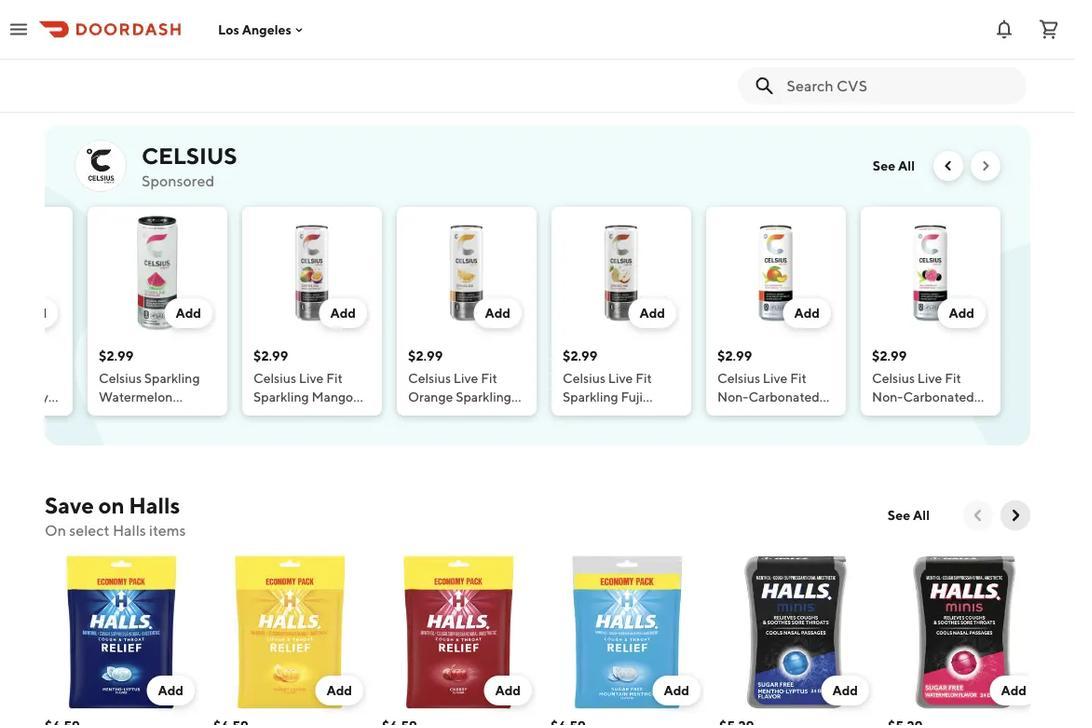 Task type: vqa. For each thing, say whether or not it's contained in the screenshot.
option group containing Express
no



Task type: describe. For each thing, give the bounding box(es) containing it.
6 $2.99 from the left
[[872, 348, 907, 364]]

sparkling inside $2.99 celsius live fit sparkling mango passionfruit energy drink (12 oz)
[[254, 389, 309, 405]]

open menu image
[[7, 18, 30, 41]]

sponsored
[[142, 172, 215, 190]]

mango
[[312, 389, 353, 405]]

all for top see all link
[[899, 158, 915, 173]]

add for halls relief menthol-lyptus cough drops economy pack (80 ct) image
[[158, 683, 184, 698]]

theraflu max strength honey lemon multi- symptom packets (6 ct)
[[382, 4, 522, 57]]

drink inside $2.99 celsius live fit orange sparkling energy drink can (12 oz)
[[453, 408, 485, 423]]

soda for coca-cola classic soda bottle (20 oz)
[[325, 4, 355, 20]]

sprite
[[888, 4, 924, 20]]

oz) inside coca-cola classic soda bottle (20 oz)
[[277, 23, 295, 38]]

(1
[[84, 41, 94, 57]]

los angeles
[[218, 22, 292, 37]]

(12 inside $2.99 celsius live fit sparkling fuji apple pear energy drink can (12 oz)
[[625, 426, 642, 442]]

add for celsius sparkling watermelon energy drink (12 oz) image
[[176, 305, 201, 321]]

coca-
[[213, 4, 250, 20]]

coca-cola classic soda bottle (20 oz)
[[213, 4, 355, 38]]

celsius sponsored
[[142, 142, 237, 190]]

drink inside $2.99 celsius live fit sparkling fuji apple pear energy drink can (12 oz)
[[563, 426, 595, 442]]

bottle for coca-cola classic soda bottle (20 oz)
[[213, 23, 251, 38]]

$2.99 for celsius live fit orange sparkling energy drink can (12 oz)
[[408, 348, 443, 364]]

angeles
[[242, 22, 292, 37]]

fuji
[[621, 389, 643, 405]]

add for celsius live fit sparkling mango passionfruit energy drink (12 oz) image
[[330, 305, 356, 321]]

bottle for sprite lemon-lime soda bottle (20 oz)
[[888, 23, 925, 38]]

drink inside $2.99 celsius sparkling watermelon energy drink (12 oz)
[[144, 408, 176, 423]]

save on halls on select halls items
[[45, 492, 186, 539]]

$2.99 celsius live fit sparkling fuji apple pear energy drink can (12 oz)
[[563, 348, 674, 442]]

add for celsius live fit sparkling fuji apple pear energy drink can (12 oz) image
[[640, 305, 666, 321]]

(12 inside $2.99 celsius live fit orange sparkling energy drink can (12 oz)
[[408, 426, 425, 442]]

all for see all link to the bottom
[[914, 508, 930, 523]]

honey
[[382, 23, 421, 38]]

add for the halls relief cough drops honey lemon economy pack (80 ct) image
[[327, 683, 352, 698]]

add for halls sugar free mentho-lyptus mini cough drops (24 ct) image
[[833, 683, 858, 698]]

spring
[[86, 23, 125, 38]]

5 $2.99 from the left
[[718, 348, 752, 364]]

halls sugar free mentho-lyptus mini cough drops (24 ct) image
[[720, 556, 873, 709]]

notification bell image
[[994, 18, 1016, 41]]

theraflu
[[382, 4, 431, 20]]

select
[[69, 522, 110, 539]]

los
[[218, 22, 239, 37]]

energy inside $2.99 celsius live fit orange sparkling energy drink can (12 oz)
[[408, 408, 450, 423]]

live for mango
[[299, 371, 324, 386]]

celsius
[[142, 142, 237, 169]]

soda for sprite lemon-lime soda bottle (20 oz)
[[1005, 4, 1035, 20]]

live for fuji
[[608, 371, 633, 386]]

save
[[45, 492, 94, 518]]

(20 for cola
[[253, 23, 274, 38]]

fit for fuji
[[636, 371, 652, 386]]

celsius live fit non-carbonated peach mango green tea energy drink can (12 oz) image
[[718, 214, 835, 332]]

oz) inside $2.99 celsius sparkling watermelon energy drink (12 oz)
[[198, 408, 216, 423]]

can inside $2.99 celsius live fit sparkling fuji apple pear energy drink can (12 oz)
[[598, 426, 622, 442]]

sparkling inside $2.99 celsius live fit sparkling fuji apple pear energy drink can (12 oz)
[[563, 389, 619, 405]]

halls relief menthol-lyptus cough drops economy pack (80 ct) image
[[45, 556, 199, 709]]

next button of carousel image
[[1007, 506, 1025, 525]]

packets
[[441, 41, 488, 57]]

fit for mango
[[326, 371, 343, 386]]

halls sugar free relief cough drops mountain menthol flavor economy pack (70 ct) image
[[551, 556, 705, 709]]

live for sparkling
[[454, 371, 479, 386]]

celsius live fit sparkling mango passionfruit energy drink (12 oz) image
[[254, 214, 371, 332]]

classic
[[281, 4, 322, 20]]

previous button of carousel image for next button of carousel image
[[941, 158, 956, 173]]

$2.99 celsius sparkling watermelon energy drink (12 oz)
[[99, 348, 216, 423]]

pear
[[601, 408, 629, 423]]

passionfruit
[[254, 408, 324, 423]]

bottle inside crystal geyser natural alpine spring water bottle (1 gal)
[[45, 41, 82, 57]]



Task type: locate. For each thing, give the bounding box(es) containing it.
1 vertical spatial see
[[888, 508, 911, 523]]

1 horizontal spatial can
[[598, 426, 622, 442]]

sparkling up apple
[[563, 389, 619, 405]]

halls down on
[[113, 522, 146, 539]]

4 celsius from the left
[[563, 371, 606, 386]]

lime
[[973, 4, 1002, 20]]

fit for sparkling
[[481, 371, 498, 386]]

1 vertical spatial can
[[598, 426, 622, 442]]

drink down "orange"
[[453, 408, 485, 423]]

celsius
[[99, 371, 142, 386], [254, 371, 296, 386], [408, 371, 451, 386], [563, 371, 606, 386]]

0 horizontal spatial (20
[[253, 23, 274, 38]]

0 vertical spatial see all link
[[862, 151, 927, 181]]

$2.99 up apple
[[563, 348, 598, 364]]

1 horizontal spatial previous button of carousel image
[[969, 506, 988, 525]]

celsius up watermelon
[[99, 371, 142, 386]]

0 vertical spatial previous button of carousel image
[[941, 158, 956, 173]]

2 $2.99 from the left
[[254, 348, 288, 364]]

$2.99 celsius live fit sparkling mango passionfruit energy drink (12 oz)
[[254, 348, 368, 442]]

celsius inside $2.99 celsius live fit orange sparkling energy drink can (12 oz)
[[408, 371, 451, 386]]

geyser
[[89, 4, 131, 20]]

1 horizontal spatial soda
[[1005, 4, 1035, 20]]

bottle down the sprite
[[888, 23, 925, 38]]

fit
[[326, 371, 343, 386], [481, 371, 498, 386], [636, 371, 652, 386]]

4 $2.99 from the left
[[563, 348, 598, 364]]

drink inside $2.99 celsius live fit sparkling mango passionfruit energy drink (12 oz)
[[254, 426, 286, 442]]

$2.99 down celsius live fit non-carbonated raspberry acai green tea energy drink can (12 oz) image
[[872, 348, 907, 364]]

crystal
[[45, 4, 87, 20]]

energy
[[99, 408, 141, 423], [326, 408, 368, 423], [408, 408, 450, 423], [631, 408, 674, 423]]

(20
[[253, 23, 274, 38], [928, 23, 949, 38]]

lemon
[[424, 23, 465, 38]]

live inside $2.99 celsius live fit sparkling mango passionfruit energy drink (12 oz)
[[299, 371, 324, 386]]

add for celsius live fit non-carbonated peach mango green tea energy drink can (12 oz) image
[[795, 305, 820, 321]]

oz)
[[277, 23, 295, 38], [952, 23, 970, 38], [198, 408, 216, 423], [308, 426, 326, 442], [428, 426, 446, 442], [644, 426, 662, 442]]

1 vertical spatial see all
[[888, 508, 930, 523]]

halls relief cherry cough drops economy pack (80 ct) image
[[382, 556, 536, 709]]

soda right lime
[[1005, 4, 1035, 20]]

(6
[[491, 41, 503, 57]]

$2.99 inside $2.99 celsius live fit orange sparkling energy drink can (12 oz)
[[408, 348, 443, 364]]

symptom
[[382, 41, 439, 57]]

can down pear
[[598, 426, 622, 442]]

add for celsius live fit orange sparkling energy drink can (12 oz) image
[[485, 305, 511, 321]]

celsius up "orange"
[[408, 371, 451, 386]]

crystal geyser natural alpine spring water bottle (1 gal)
[[45, 4, 179, 57]]

0 vertical spatial can
[[488, 408, 512, 423]]

sparkling inside $2.99 celsius sparkling watermelon energy drink (12 oz)
[[144, 371, 200, 386]]

celsius inside $2.99 celsius live fit sparkling fuji apple pear energy drink can (12 oz)
[[563, 371, 606, 386]]

ct)
[[506, 41, 522, 57]]

energy down watermelon
[[99, 408, 141, 423]]

2 horizontal spatial live
[[608, 371, 633, 386]]

bottle inside sprite lemon-lime soda bottle (20 oz)
[[888, 23, 925, 38]]

drink down passionfruit
[[254, 426, 286, 442]]

oz) inside $2.99 celsius live fit orange sparkling energy drink can (12 oz)
[[428, 426, 446, 442]]

$2.99 for celsius live fit sparkling fuji apple pear energy drink can (12 oz)
[[563, 348, 598, 364]]

1 vertical spatial halls
[[113, 522, 146, 539]]

bottle
[[213, 23, 251, 38], [888, 23, 925, 38], [45, 41, 82, 57]]

celsius up apple
[[563, 371, 606, 386]]

can left apple
[[488, 408, 512, 423]]

0 horizontal spatial soda
[[325, 4, 355, 20]]

(20 for lemon-
[[928, 23, 949, 38]]

0 vertical spatial see
[[873, 158, 896, 173]]

4 energy from the left
[[631, 408, 674, 423]]

0 horizontal spatial bottle
[[45, 41, 82, 57]]

next button of carousel image
[[979, 158, 994, 173]]

1 vertical spatial all
[[914, 508, 930, 523]]

1 soda from the left
[[325, 4, 355, 20]]

energy down mango
[[326, 408, 368, 423]]

energy down "orange"
[[408, 408, 450, 423]]

energy down fuji
[[631, 408, 674, 423]]

1 live from the left
[[299, 371, 324, 386]]

(12 inside $2.99 celsius live fit sparkling mango passionfruit energy drink (12 oz)
[[288, 426, 305, 442]]

natural
[[134, 4, 179, 20]]

3 energy from the left
[[408, 408, 450, 423]]

fit inside $2.99 celsius live fit sparkling mango passionfruit energy drink (12 oz)
[[326, 371, 343, 386]]

$2.99 inside $2.99 celsius live fit sparkling fuji apple pear energy drink can (12 oz)
[[563, 348, 598, 364]]

sprite lemon-lime soda bottle (20 oz)
[[888, 4, 1035, 38]]

0 horizontal spatial live
[[299, 371, 324, 386]]

max
[[434, 4, 460, 20]]

$2.99
[[99, 348, 134, 364], [254, 348, 288, 364], [408, 348, 443, 364], [563, 348, 598, 364], [718, 348, 752, 364], [872, 348, 907, 364]]

previous button of carousel image for next button of carousel icon
[[969, 506, 988, 525]]

1 celsius from the left
[[99, 371, 142, 386]]

celsius inside $2.99 celsius sparkling watermelon energy drink (12 oz)
[[99, 371, 142, 386]]

2 live from the left
[[454, 371, 479, 386]]

(20 down cola
[[253, 23, 274, 38]]

1 energy from the left
[[99, 408, 141, 423]]

alpine
[[45, 23, 84, 38]]

bottle inside coca-cola classic soda bottle (20 oz)
[[213, 23, 251, 38]]

gal)
[[97, 41, 119, 57]]

add for halls minis relief cough drops watermelon (24 ct) "image"
[[1001, 683, 1027, 698]]

add
[[21, 305, 47, 321], [176, 305, 201, 321], [330, 305, 356, 321], [485, 305, 511, 321], [640, 305, 666, 321], [795, 305, 820, 321], [949, 305, 975, 321], [158, 683, 184, 698], [327, 683, 352, 698], [495, 683, 521, 698], [664, 683, 690, 698], [833, 683, 858, 698], [1001, 683, 1027, 698]]

live inside $2.99 celsius live fit orange sparkling energy drink can (12 oz)
[[454, 371, 479, 386]]

celsius up passionfruit
[[254, 371, 296, 386]]

on
[[45, 522, 66, 539]]

on
[[98, 492, 125, 518]]

$2.99 celsius live fit orange sparkling energy drink can (12 oz)
[[408, 348, 512, 442]]

1 fit from the left
[[326, 371, 343, 386]]

see all for see all link to the bottom
[[888, 508, 930, 523]]

Search CVS search field
[[787, 76, 1012, 96]]

3 fit from the left
[[636, 371, 652, 386]]

2 fit from the left
[[481, 371, 498, 386]]

fit inside $2.99 celsius live fit orange sparkling energy drink can (12 oz)
[[481, 371, 498, 386]]

celsius live fit orange sparkling energy drink can (12 oz) image
[[408, 214, 526, 332]]

drink
[[144, 408, 176, 423], [453, 408, 485, 423], [254, 426, 286, 442], [563, 426, 595, 442]]

energy inside $2.99 celsius live fit sparkling fuji apple pear energy drink can (12 oz)
[[631, 408, 674, 423]]

0 vertical spatial see all
[[873, 158, 915, 173]]

2 (20 from the left
[[928, 23, 949, 38]]

add button
[[10, 298, 58, 328], [10, 298, 58, 328], [164, 298, 213, 328], [164, 298, 213, 328], [319, 298, 367, 328], [319, 298, 367, 328], [474, 298, 522, 328], [474, 298, 522, 328], [629, 298, 677, 328], [629, 298, 677, 328], [783, 298, 831, 328], [783, 298, 831, 328], [938, 298, 986, 328], [938, 298, 986, 328], [147, 676, 195, 706], [147, 676, 195, 706], [315, 676, 364, 706], [315, 676, 364, 706], [484, 676, 532, 706], [484, 676, 532, 706], [653, 676, 701, 706], [653, 676, 701, 706], [822, 676, 870, 706], [822, 676, 870, 706], [990, 676, 1038, 706], [990, 676, 1038, 706]]

apple
[[563, 408, 599, 423]]

0 horizontal spatial fit
[[326, 371, 343, 386]]

$2.99 up "orange"
[[408, 348, 443, 364]]

see all link
[[862, 151, 927, 181], [877, 501, 941, 530]]

see
[[873, 158, 896, 173], [888, 508, 911, 523]]

3 live from the left
[[608, 371, 633, 386]]

(20 inside sprite lemon-lime soda bottle (20 oz)
[[928, 23, 949, 38]]

cola
[[250, 4, 278, 20]]

0 horizontal spatial previous button of carousel image
[[941, 158, 956, 173]]

soda inside coca-cola classic soda bottle (20 oz)
[[325, 4, 355, 20]]

multi-
[[468, 23, 505, 38]]

celsius for celsius sparkling watermelon energy drink (12 oz)
[[99, 371, 142, 386]]

halls relief cough drops honey lemon economy pack (80 ct) image
[[213, 556, 367, 709]]

2 soda from the left
[[1005, 4, 1035, 20]]

celsius for celsius live fit sparkling mango passionfruit energy drink (12 oz)
[[254, 371, 296, 386]]

0 horizontal spatial can
[[488, 408, 512, 423]]

soda inside sprite lemon-lime soda bottle (20 oz)
[[1005, 4, 1035, 20]]

los angeles button
[[218, 22, 307, 37]]

3 $2.99 from the left
[[408, 348, 443, 364]]

see all
[[873, 158, 915, 173], [888, 508, 930, 523]]

see all for top see all link
[[873, 158, 915, 173]]

halls
[[129, 492, 180, 518], [113, 522, 146, 539]]

2 energy from the left
[[326, 408, 368, 423]]

(12
[[178, 408, 195, 423], [288, 426, 305, 442], [408, 426, 425, 442], [625, 426, 642, 442]]

items
[[149, 522, 186, 539]]

bottle down alpine at top left
[[45, 41, 82, 57]]

live
[[299, 371, 324, 386], [454, 371, 479, 386], [608, 371, 633, 386]]

celsius inside $2.99 celsius live fit sparkling mango passionfruit energy drink (12 oz)
[[254, 371, 296, 386]]

1 horizontal spatial fit
[[481, 371, 498, 386]]

(20 down lemon- at the top of page
[[928, 23, 949, 38]]

0 vertical spatial all
[[899, 158, 915, 173]]

energy inside $2.99 celsius sparkling watermelon energy drink (12 oz)
[[99, 408, 141, 423]]

energy inside $2.99 celsius live fit sparkling mango passionfruit energy drink (12 oz)
[[326, 408, 368, 423]]

live inside $2.99 celsius live fit sparkling fuji apple pear energy drink can (12 oz)
[[608, 371, 633, 386]]

bottle down coca-
[[213, 23, 251, 38]]

3 celsius from the left
[[408, 371, 451, 386]]

$2.99 for celsius live fit sparkling mango passionfruit energy drink (12 oz)
[[254, 348, 288, 364]]

1 (20 from the left
[[253, 23, 274, 38]]

celsius for celsius live fit orange sparkling energy drink can (12 oz)
[[408, 371, 451, 386]]

sparkling right "orange"
[[456, 389, 512, 405]]

add for halls relief cherry cough drops economy pack (80 ct) image at the bottom left of page
[[495, 683, 521, 698]]

(12 inside $2.99 celsius sparkling watermelon energy drink (12 oz)
[[178, 408, 195, 423]]

1 horizontal spatial (20
[[928, 23, 949, 38]]

2 horizontal spatial fit
[[636, 371, 652, 386]]

$2.99 up watermelon
[[99, 348, 134, 364]]

$2.99 up passionfruit
[[254, 348, 288, 364]]

$2.99 inside $2.99 celsius sparkling watermelon energy drink (12 oz)
[[99, 348, 134, 364]]

celsius for celsius live fit sparkling fuji apple pear energy drink can (12 oz)
[[563, 371, 606, 386]]

0 items, open order cart image
[[1038, 18, 1061, 41]]

all
[[899, 158, 915, 173], [914, 508, 930, 523]]

sparkling inside $2.99 celsius live fit orange sparkling energy drink can (12 oz)
[[456, 389, 512, 405]]

soda
[[325, 4, 355, 20], [1005, 4, 1035, 20]]

oz) inside $2.99 celsius live fit sparkling fuji apple pear energy drink can (12 oz)
[[644, 426, 662, 442]]

1 $2.99 from the left
[[99, 348, 134, 364]]

see for see all link to the bottom
[[888, 508, 911, 523]]

watermelon
[[99, 389, 173, 405]]

water
[[127, 23, 164, 38]]

sparkling up watermelon
[[144, 371, 200, 386]]

0 vertical spatial halls
[[129, 492, 180, 518]]

sparkling
[[144, 371, 200, 386], [254, 389, 309, 405], [456, 389, 512, 405], [563, 389, 619, 405]]

1 vertical spatial see all link
[[877, 501, 941, 530]]

previous button of carousel image left next button of carousel image
[[941, 158, 956, 173]]

oz) inside sprite lemon-lime soda bottle (20 oz)
[[952, 23, 970, 38]]

1 horizontal spatial bottle
[[213, 23, 251, 38]]

(20 inside coca-cola classic soda bottle (20 oz)
[[253, 23, 274, 38]]

celsius live fit non-carbonated raspberry acai green tea energy drink can (12 oz) image
[[872, 214, 990, 332]]

$2.99 inside $2.99 celsius live fit sparkling mango passionfruit energy drink (12 oz)
[[254, 348, 288, 364]]

lemon-
[[926, 4, 973, 20]]

can
[[488, 408, 512, 423], [598, 426, 622, 442]]

fit inside $2.99 celsius live fit sparkling fuji apple pear energy drink can (12 oz)
[[636, 371, 652, 386]]

celsius sparkling watermelon energy drink (12 oz) image
[[99, 214, 216, 332]]

1 horizontal spatial live
[[454, 371, 479, 386]]

halls up items
[[129, 492, 180, 518]]

celsius live fit sparkling fuji apple pear energy drink can (12 oz) image
[[563, 214, 680, 332]]

2 celsius from the left
[[254, 371, 296, 386]]

drink down watermelon
[[144, 408, 176, 423]]

halls minis relief cough drops watermelon (24 ct) image
[[888, 556, 1042, 709]]

sparkling up passionfruit
[[254, 389, 309, 405]]

1 vertical spatial previous button of carousel image
[[969, 506, 988, 525]]

oz) inside $2.99 celsius live fit sparkling mango passionfruit energy drink (12 oz)
[[308, 426, 326, 442]]

strength
[[462, 4, 515, 20]]

$2.99 down celsius live fit non-carbonated peach mango green tea energy drink can (12 oz) image
[[718, 348, 752, 364]]

add for the halls sugar free relief cough drops mountain menthol flavor economy pack (70 ct) image
[[664, 683, 690, 698]]

soda right the classic
[[325, 4, 355, 20]]

can inside $2.99 celsius live fit orange sparkling energy drink can (12 oz)
[[488, 408, 512, 423]]

drink down apple
[[563, 426, 595, 442]]

previous button of carousel image left next button of carousel icon
[[969, 506, 988, 525]]

orange
[[408, 389, 453, 405]]

2 horizontal spatial bottle
[[888, 23, 925, 38]]

$2.99 for celsius sparkling watermelon energy drink (12 oz)
[[99, 348, 134, 364]]

add for celsius live fit non-carbonated raspberry acai green tea energy drink can (12 oz) image
[[949, 305, 975, 321]]

previous button of carousel image
[[941, 158, 956, 173], [969, 506, 988, 525]]

see for top see all link
[[873, 158, 896, 173]]



